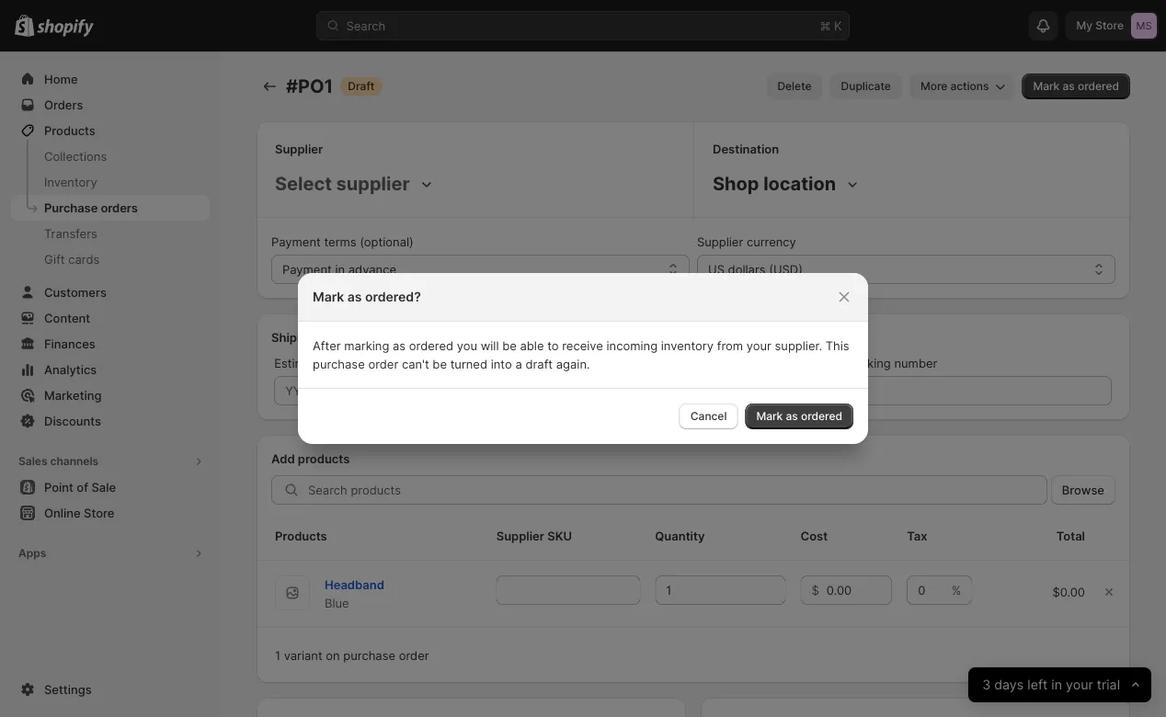 Task type: describe. For each thing, give the bounding box(es) containing it.
sales
[[18, 455, 47, 468]]

browse
[[1062, 483, 1105, 497]]

add
[[271, 452, 295, 466]]

draft
[[526, 357, 553, 371]]

in
[[335, 262, 345, 276]]

shipping
[[558, 356, 608, 370]]

#po1
[[286, 75, 333, 98]]

apps
[[18, 547, 46, 560]]

draft
[[348, 80, 375, 93]]

your
[[747, 339, 772, 353]]

(optional)
[[360, 235, 414, 249]]

search
[[346, 18, 386, 33]]

browse button
[[1051, 476, 1116, 505]]

variant
[[284, 648, 323, 663]]

sku
[[547, 529, 572, 543]]

sales channels
[[18, 455, 99, 468]]

purchase
[[44, 201, 98, 215]]

1 variant on purchase order
[[275, 648, 429, 663]]

tax
[[907, 529, 928, 543]]

inventory
[[661, 339, 714, 353]]

inventory
[[44, 175, 97, 189]]

1 horizontal spatial be
[[502, 339, 517, 353]]

0 horizontal spatial products
[[44, 123, 95, 138]]

ordered for topmost the 'mark as ordered' button
[[1078, 80, 1119, 93]]

into
[[491, 357, 512, 371]]

transfers
[[44, 226, 97, 241]]

apps button
[[11, 541, 210, 567]]

home
[[44, 72, 78, 86]]

as inside after marking as ordered you will be able to receive incoming inventory from your supplier. this purchase order can't be turned into a draft again.
[[393, 339, 406, 353]]

currency
[[747, 235, 796, 249]]

mark as ordered? dialog
[[0, 273, 1166, 444]]

will
[[481, 339, 499, 353]]

cards
[[68, 252, 100, 266]]

duplicate
[[841, 80, 891, 93]]

home link
[[11, 66, 210, 92]]

purchase inside after marking as ordered you will be able to receive incoming inventory from your supplier. this purchase order can't be turned into a draft again.
[[313, 357, 365, 371]]

discounts
[[44, 414, 101, 428]]

tracking
[[843, 356, 891, 370]]

carrier
[[611, 356, 648, 370]]

purchase orders
[[44, 201, 138, 215]]

sales channels button
[[11, 449, 210, 475]]

supplier sku
[[496, 529, 572, 543]]

0 horizontal spatial be
[[433, 357, 447, 371]]

discounts link
[[11, 408, 210, 434]]

marking
[[344, 339, 389, 353]]

duplicate link
[[830, 74, 902, 99]]

mark as ordered for topmost the 'mark as ordered' button
[[1033, 80, 1119, 93]]

us
[[708, 262, 725, 276]]

⌘
[[820, 18, 831, 33]]

receive
[[562, 339, 603, 353]]

collections link
[[11, 143, 210, 169]]

destination
[[713, 142, 779, 156]]

$0.00
[[1053, 585, 1085, 599]]

payment terms (optional)
[[271, 235, 414, 249]]

products
[[298, 452, 350, 466]]

turned
[[450, 357, 488, 371]]

(usd)
[[769, 262, 803, 276]]

payment in advance
[[282, 262, 396, 276]]

able
[[520, 339, 544, 353]]

mark as ordered for the 'mark as ordered' button inside mark as ordered? dialog
[[756, 410, 843, 423]]

headband link
[[325, 578, 384, 592]]

after marking as ordered you will be able to receive incoming inventory from your supplier. this purchase order can't be turned into a draft again.
[[313, 339, 850, 371]]

supplier currency
[[697, 235, 796, 249]]

delete button
[[767, 74, 823, 99]]

supplier for supplier sku
[[496, 529, 545, 543]]

quantity
[[655, 529, 705, 543]]

headband blue
[[325, 578, 384, 610]]



Task type: locate. For each thing, give the bounding box(es) containing it.
mark for topmost the 'mark as ordered' button
[[1033, 80, 1060, 93]]

2 horizontal spatial ordered
[[1078, 80, 1119, 93]]

dollars
[[728, 262, 766, 276]]

shipment details
[[271, 330, 368, 344]]

can't
[[402, 357, 429, 371]]

terms
[[324, 235, 357, 249]]

0 vertical spatial payment
[[271, 235, 321, 249]]

to
[[547, 339, 559, 353]]

on
[[326, 648, 340, 663]]

mark
[[1033, 80, 1060, 93], [313, 289, 344, 305], [756, 410, 783, 423]]

1
[[275, 648, 281, 663]]

supplier for supplier
[[275, 142, 323, 156]]

0 horizontal spatial ordered
[[409, 339, 454, 353]]

settings
[[44, 683, 92, 697]]

1 vertical spatial payment
[[282, 262, 332, 276]]

tracking number
[[843, 356, 938, 370]]

estimated
[[274, 356, 331, 370]]

settings link
[[11, 677, 210, 703]]

this
[[826, 339, 850, 353]]

1 vertical spatial ordered
[[409, 339, 454, 353]]

gift cards link
[[11, 247, 210, 272]]

0 horizontal spatial supplier
[[275, 142, 323, 156]]

gift cards
[[44, 252, 100, 266]]

a
[[516, 357, 522, 371]]

products
[[44, 123, 95, 138], [275, 529, 327, 543]]

blue
[[325, 596, 349, 610]]

estimated arrival
[[274, 356, 369, 370]]

supplier.
[[775, 339, 822, 353]]

2 vertical spatial mark
[[756, 410, 783, 423]]

payment left terms on the left of the page
[[271, 235, 321, 249]]

purchase
[[313, 357, 365, 371], [343, 648, 396, 663]]

be right can't
[[433, 357, 447, 371]]

1 vertical spatial mark as ordered
[[756, 410, 843, 423]]

from
[[717, 339, 743, 353]]

as
[[1063, 80, 1075, 93], [347, 289, 362, 305], [393, 339, 406, 353], [786, 410, 798, 423]]

transfers link
[[11, 221, 210, 247]]

be right will
[[502, 339, 517, 353]]

shipment
[[271, 330, 327, 344]]

0 vertical spatial supplier
[[275, 142, 323, 156]]

0 vertical spatial ordered
[[1078, 80, 1119, 93]]

⌘ k
[[820, 18, 842, 33]]

mark as ordered inside mark as ordered? dialog
[[756, 410, 843, 423]]

add products
[[271, 452, 350, 466]]

supplier
[[275, 142, 323, 156], [697, 235, 743, 249], [496, 529, 545, 543]]

inventory link
[[11, 169, 210, 195]]

again.
[[556, 357, 590, 371]]

payment left in on the left top of page
[[282, 262, 332, 276]]

2 horizontal spatial supplier
[[697, 235, 743, 249]]

0 vertical spatial products
[[44, 123, 95, 138]]

0 vertical spatial be
[[502, 339, 517, 353]]

0 horizontal spatial mark as ordered
[[756, 410, 843, 423]]

purchase right on
[[343, 648, 396, 663]]

mark as ordered?
[[313, 289, 421, 305]]

1 horizontal spatial supplier
[[496, 529, 545, 543]]

order down marking at the left top of page
[[368, 357, 399, 371]]

purchase orders link
[[11, 195, 210, 221]]

order inside after marking as ordered you will be able to receive incoming inventory from your supplier. this purchase order can't be turned into a draft again.
[[368, 357, 399, 371]]

1 horizontal spatial ordered
[[801, 410, 843, 423]]

supplier down the #po1 at the top left of page
[[275, 142, 323, 156]]

details
[[330, 330, 368, 344]]

cancel button
[[680, 404, 738, 430]]

order right on
[[399, 648, 429, 663]]

1 vertical spatial supplier
[[697, 235, 743, 249]]

incoming
[[607, 339, 658, 353]]

ordered for the 'mark as ordered' button inside mark as ordered? dialog
[[801, 410, 843, 423]]

1 vertical spatial mark as ordered button
[[745, 404, 854, 430]]

1 vertical spatial purchase
[[343, 648, 396, 663]]

order
[[368, 357, 399, 371], [399, 648, 429, 663]]

1 horizontal spatial mark as ordered button
[[1022, 74, 1130, 99]]

0 vertical spatial purchase
[[313, 357, 365, 371]]

ordered
[[1078, 80, 1119, 93], [409, 339, 454, 353], [801, 410, 843, 423]]

shopify image
[[37, 19, 94, 37]]

0 vertical spatial order
[[368, 357, 399, 371]]

be
[[502, 339, 517, 353], [433, 357, 447, 371]]

1 horizontal spatial products
[[275, 529, 327, 543]]

you
[[457, 339, 477, 353]]

collections
[[44, 149, 107, 163]]

supplier for supplier currency
[[697, 235, 743, 249]]

1 horizontal spatial mark as ordered
[[1033, 80, 1119, 93]]

1 vertical spatial products
[[275, 529, 327, 543]]

2 vertical spatial ordered
[[801, 410, 843, 423]]

number
[[894, 356, 938, 370]]

supplier up us
[[697, 235, 743, 249]]

0 vertical spatial mark
[[1033, 80, 1060, 93]]

ordered inside after marking as ordered you will be able to receive incoming inventory from your supplier. this purchase order can't be turned into a draft again.
[[409, 339, 454, 353]]

cost
[[801, 529, 828, 543]]

0 horizontal spatial mark
[[313, 289, 344, 305]]

0 horizontal spatial mark as ordered button
[[745, 404, 854, 430]]

1 vertical spatial be
[[433, 357, 447, 371]]

gift
[[44, 252, 65, 266]]

advance
[[348, 262, 396, 276]]

ordered?
[[365, 289, 421, 305]]

channels
[[50, 455, 99, 468]]

purchase down after
[[313, 357, 365, 371]]

1 vertical spatial order
[[399, 648, 429, 663]]

mark as ordered
[[1033, 80, 1119, 93], [756, 410, 843, 423]]

products up the headband
[[275, 529, 327, 543]]

products up collections
[[44, 123, 95, 138]]

1 horizontal spatial mark
[[756, 410, 783, 423]]

2 vertical spatial supplier
[[496, 529, 545, 543]]

cancel
[[691, 410, 727, 423]]

mark as ordered button inside mark as ordered? dialog
[[745, 404, 854, 430]]

payment for payment in advance
[[282, 262, 332, 276]]

arrival
[[334, 356, 369, 370]]

0 vertical spatial mark as ordered button
[[1022, 74, 1130, 99]]

products link
[[11, 118, 210, 143]]

delete
[[778, 80, 812, 93]]

2 horizontal spatial mark
[[1033, 80, 1060, 93]]

mark for the 'mark as ordered' button inside mark as ordered? dialog
[[756, 410, 783, 423]]

payment for payment terms (optional)
[[271, 235, 321, 249]]

1 vertical spatial mark
[[313, 289, 344, 305]]

us dollars (usd)
[[708, 262, 803, 276]]

k
[[834, 18, 842, 33]]

mark as ordered button
[[1022, 74, 1130, 99], [745, 404, 854, 430]]

headband
[[325, 578, 384, 592]]

shipping carrier
[[558, 356, 648, 370]]

supplier left sku
[[496, 529, 545, 543]]

0 vertical spatial mark as ordered
[[1033, 80, 1119, 93]]

after
[[313, 339, 341, 353]]



Task type: vqa. For each thing, say whether or not it's contained in the screenshot.
first GRID
no



